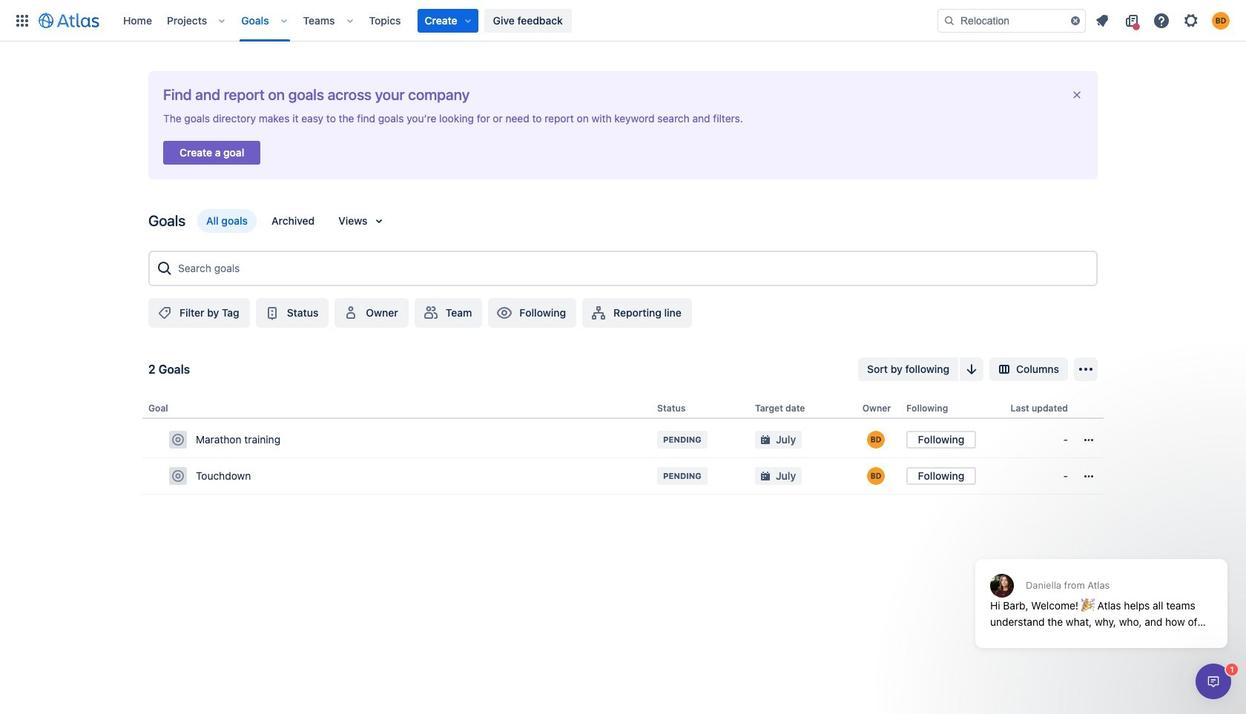 Task type: locate. For each thing, give the bounding box(es) containing it.
help image
[[1153, 11, 1171, 29]]

1 vertical spatial more icon image
[[1080, 467, 1098, 485]]

dialog
[[968, 523, 1235, 660], [1196, 664, 1232, 700]]

more options image
[[1077, 361, 1095, 378]]

switch to... image
[[13, 11, 31, 29]]

banner
[[0, 0, 1246, 42]]

0 vertical spatial more icon image
[[1080, 431, 1098, 449]]

2 more icon image from the top
[[1080, 467, 1098, 485]]

following image
[[496, 304, 514, 322]]

clear search session image
[[1070, 14, 1082, 26]]

status image
[[263, 304, 281, 322]]

None search field
[[938, 9, 1086, 32]]

Search field
[[938, 9, 1086, 32]]

more icon image
[[1080, 431, 1098, 449], [1080, 467, 1098, 485]]

top element
[[9, 0, 938, 41]]



Task type: vqa. For each thing, say whether or not it's contained in the screenshot.
"Open Intercom Messenger" icon
no



Task type: describe. For each thing, give the bounding box(es) containing it.
account image
[[1212, 11, 1230, 29]]

1 vertical spatial dialog
[[1196, 664, 1232, 700]]

close banner image
[[1071, 89, 1083, 101]]

search image
[[944, 14, 956, 26]]

notifications image
[[1094, 11, 1111, 29]]

settings image
[[1183, 11, 1200, 29]]

1 more icon image from the top
[[1080, 431, 1098, 449]]

0 vertical spatial dialog
[[968, 523, 1235, 660]]

Search goals field
[[174, 255, 1091, 282]]

label image
[[156, 304, 174, 322]]

search goals image
[[156, 260, 174, 277]]

reverse sort order image
[[963, 361, 981, 378]]



